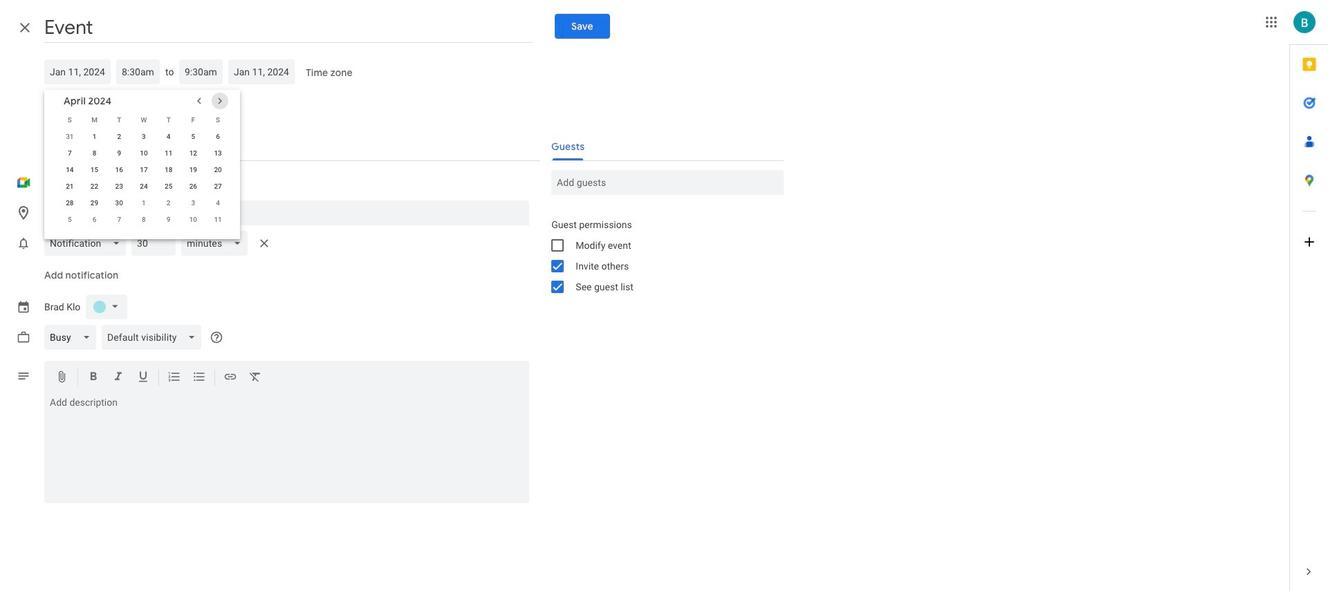 Task type: describe. For each thing, give the bounding box(es) containing it.
may 6 element
[[86, 212, 103, 228]]

Start time text field
[[122, 60, 154, 84]]

april 2024 grid
[[57, 112, 230, 228]]

11 element
[[160, 145, 177, 162]]

5 element
[[185, 129, 202, 145]]

Title text field
[[44, 12, 533, 43]]

24 element
[[136, 179, 152, 195]]

End date text field
[[234, 60, 290, 84]]

1 element
[[86, 129, 103, 145]]

italic image
[[111, 370, 125, 386]]

may 2 element
[[160, 195, 177, 212]]

remove formatting image
[[248, 370, 262, 386]]

may 7 element
[[111, 212, 127, 228]]

may 9 element
[[160, 212, 177, 228]]

3 element
[[136, 129, 152, 145]]

3 row from the top
[[57, 145, 230, 162]]

Description text field
[[44, 397, 530, 501]]

may 3 element
[[185, 195, 202, 212]]

may 1 element
[[136, 195, 152, 212]]

numbered list image
[[167, 370, 181, 386]]

15 element
[[86, 162, 103, 179]]

25 element
[[160, 179, 177, 195]]

insert link image
[[223, 370, 237, 386]]

bulleted list image
[[192, 370, 206, 386]]

27 element
[[210, 179, 226, 195]]

may 8 element
[[136, 212, 152, 228]]

2 element
[[111, 129, 127, 145]]

16 element
[[111, 162, 127, 179]]

may 5 element
[[61, 212, 78, 228]]

12 element
[[185, 145, 202, 162]]

20 element
[[210, 162, 226, 179]]

18 element
[[160, 162, 177, 179]]

5 row from the top
[[57, 179, 230, 195]]

Guests text field
[[557, 170, 779, 195]]

29 element
[[86, 195, 103, 212]]

underline image
[[136, 370, 150, 386]]

may 4 element
[[210, 195, 226, 212]]

28 element
[[61, 195, 78, 212]]

4 row from the top
[[57, 162, 230, 179]]

21 element
[[61, 179, 78, 195]]

23 element
[[111, 179, 127, 195]]



Task type: vqa. For each thing, say whether or not it's contained in the screenshot.
START TIME text box
yes



Task type: locate. For each thing, give the bounding box(es) containing it.
group
[[541, 215, 784, 298]]

1 row from the top
[[57, 112, 230, 129]]

6 element
[[210, 129, 226, 145]]

row group
[[57, 129, 230, 228]]

may 11 element
[[210, 212, 226, 228]]

8 element
[[86, 145, 103, 162]]

Start date text field
[[50, 60, 105, 84]]

row
[[57, 112, 230, 129], [57, 129, 230, 145], [57, 145, 230, 162], [57, 162, 230, 179], [57, 179, 230, 195], [57, 195, 230, 212], [57, 212, 230, 228]]

22 element
[[86, 179, 103, 195]]

2 row from the top
[[57, 129, 230, 145]]

7 row from the top
[[57, 212, 230, 228]]

10 element
[[136, 145, 152, 162]]

17 element
[[136, 162, 152, 179]]

19 element
[[185, 162, 202, 179]]

Minutes in advance for notification number field
[[137, 231, 170, 256]]

Location text field
[[50, 201, 524, 226]]

30 element
[[111, 195, 127, 212]]

26 element
[[185, 179, 202, 195]]

7 element
[[61, 145, 78, 162]]

None field
[[44, 231, 132, 256], [182, 231, 253, 256], [44, 325, 102, 350], [102, 325, 207, 350], [44, 231, 132, 256], [182, 231, 253, 256], [44, 325, 102, 350], [102, 325, 207, 350]]

30 minutes before element
[[44, 228, 275, 259]]

may 10 element
[[185, 212, 202, 228]]

6 row from the top
[[57, 195, 230, 212]]

End time text field
[[185, 60, 218, 84]]

13 element
[[210, 145, 226, 162]]

tab list
[[1290, 45, 1329, 553]]

formatting options toolbar
[[44, 361, 530, 394]]

4 element
[[160, 129, 177, 145]]

march 31 element
[[61, 129, 78, 145]]

9 element
[[111, 145, 127, 162]]

bold image
[[86, 370, 100, 386]]

14 element
[[61, 162, 78, 179]]



